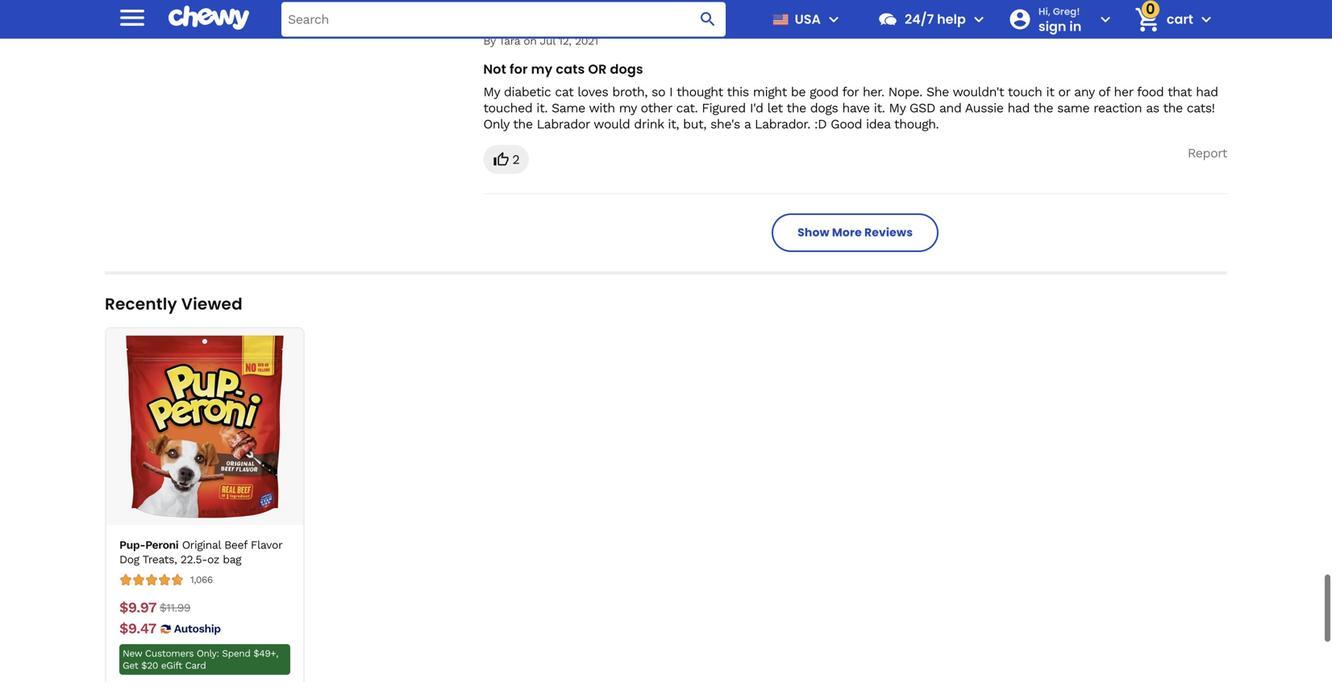 Task type: vqa. For each thing, say whether or not it's contained in the screenshot.
first NFL from left
no



Task type: locate. For each thing, give the bounding box(es) containing it.
pup-
[[119, 539, 145, 552]]

help
[[937, 10, 966, 28]]

reaction
[[1093, 100, 1142, 116]]

labrador.
[[755, 117, 810, 132]]

1 vertical spatial had
[[1008, 100, 1030, 116]]

0 vertical spatial for
[[510, 60, 528, 78]]

same
[[1057, 100, 1089, 116]]

menu image right the usa
[[824, 10, 843, 29]]

2 it. from the left
[[874, 100, 885, 116]]

24/7 help link
[[871, 0, 966, 39]]

it. up idea at right top
[[874, 100, 885, 116]]

the
[[786, 100, 806, 116], [1033, 100, 1053, 116], [1163, 100, 1183, 116], [513, 117, 533, 132]]

i'd
[[750, 100, 763, 116]]

my down nope. in the right of the page
[[889, 100, 906, 116]]

1 vertical spatial dogs
[[810, 100, 838, 116]]

autoship
[[174, 623, 221, 636]]

original beef flavor dog treats, 22.5-oz bag
[[119, 539, 282, 567]]

0 vertical spatial had
[[1196, 84, 1218, 100]]

dogs
[[610, 60, 643, 78], [810, 100, 838, 116]]

cart link
[[1128, 0, 1193, 39]]

cart menu image
[[1197, 10, 1216, 29]]

pup-peroni original beef flavor dog treats, 22.5-oz bag image
[[113, 335, 297, 519]]

the down 'it'
[[1033, 100, 1053, 116]]

and
[[939, 100, 962, 116]]

Product search field
[[281, 2, 726, 37]]

card
[[185, 661, 206, 672]]

drink
[[634, 117, 664, 132]]

wouldn't
[[953, 84, 1004, 100]]

1 horizontal spatial menu image
[[824, 10, 843, 29]]

0 vertical spatial my
[[483, 84, 500, 100]]

peroni
[[145, 539, 178, 552]]

chewy support image
[[877, 9, 898, 30]]

cats!
[[1187, 100, 1215, 116]]

only:
[[197, 649, 219, 660]]

so
[[652, 84, 665, 100]]

have
[[842, 100, 870, 116]]

dogs up broth,
[[610, 60, 643, 78]]

0 horizontal spatial my
[[483, 84, 500, 100]]

0 vertical spatial dogs
[[610, 60, 643, 78]]

any
[[1074, 84, 1094, 100]]

0 horizontal spatial dogs
[[610, 60, 643, 78]]

my down broth,
[[619, 100, 637, 116]]

had up cats!
[[1196, 84, 1218, 100]]

1 vertical spatial my
[[619, 100, 637, 116]]

customers
[[145, 649, 194, 660]]

my
[[531, 60, 553, 78], [619, 100, 637, 116]]

my up touched
[[483, 84, 500, 100]]

for up have
[[842, 84, 859, 100]]

but,
[[683, 117, 706, 132]]

in
[[1069, 17, 1082, 35]]

it. down diabetic
[[536, 100, 548, 116]]

0 horizontal spatial it.
[[536, 100, 548, 116]]

greg!
[[1053, 5, 1080, 18]]

she's
[[710, 117, 740, 132]]

with
[[589, 100, 615, 116]]

$9.97
[[119, 600, 156, 617]]

not
[[483, 60, 506, 78]]

submit search image
[[698, 10, 718, 29]]

0 horizontal spatial menu image
[[116, 1, 148, 34]]

12,
[[558, 34, 571, 48]]

nope.
[[888, 84, 922, 100]]

my up diabetic
[[531, 60, 553, 78]]

$49+,
[[253, 649, 278, 660]]

though.
[[894, 117, 939, 132]]

as
[[1146, 100, 1159, 116]]

that
[[1168, 84, 1192, 100]]

new
[[123, 649, 142, 660]]

this
[[727, 84, 749, 100]]

only
[[483, 117, 509, 132]]

flavor
[[251, 539, 282, 552]]

dogs down good
[[810, 100, 838, 116]]

0 horizontal spatial for
[[510, 60, 528, 78]]

2021
[[575, 34, 598, 48]]

usa
[[795, 10, 821, 28]]

24/7 help
[[905, 10, 966, 28]]

1 vertical spatial for
[[842, 84, 859, 100]]

0 horizontal spatial my
[[531, 60, 553, 78]]

menu image
[[116, 1, 148, 34], [824, 10, 843, 29]]

dog
[[119, 554, 139, 567]]

viewed
[[181, 293, 243, 316]]

22.5-
[[180, 554, 207, 567]]

diabetic
[[504, 84, 551, 100]]

sign
[[1038, 17, 1066, 35]]

$20
[[141, 661, 158, 672]]

$11.99 text field
[[160, 600, 190, 618]]

reviews
[[864, 225, 913, 241]]

by
[[483, 34, 496, 48]]

1 horizontal spatial it.
[[874, 100, 885, 116]]

for right the not
[[510, 60, 528, 78]]

menu image left chewy home image
[[116, 1, 148, 34]]

figured
[[702, 100, 746, 116]]

cats
[[556, 60, 585, 78]]

had down the touch on the right top
[[1008, 100, 1030, 116]]

pup-peroni
[[119, 539, 178, 552]]

1,066
[[190, 575, 213, 586]]

1 vertical spatial my
[[889, 100, 906, 116]]

not for my cats or dogs my diabetic cat loves broth, so i thought this might be good for her. nope. she wouldn't touch it or any of her food that had touched it. same with my other cat. figured i'd let the dogs have it. my gsd and aussie had the same reaction as the cats! only the labrador would drink it, but, she's a labrador. :d good idea though.
[[483, 60, 1218, 132]]

her.
[[863, 84, 884, 100]]



Task type: describe. For each thing, give the bounding box(es) containing it.
good
[[810, 84, 839, 100]]

of
[[1098, 84, 1110, 100]]

let
[[767, 100, 783, 116]]

cat.
[[676, 100, 698, 116]]

1 horizontal spatial for
[[842, 84, 859, 100]]

be
[[791, 84, 806, 100]]

:d
[[814, 117, 827, 132]]

the down be
[[786, 100, 806, 116]]

original
[[182, 539, 221, 552]]

good
[[831, 117, 862, 132]]

touched
[[483, 100, 532, 116]]

show more reviews button
[[772, 214, 939, 252]]

$9.97 text field
[[119, 600, 156, 618]]

recently viewed
[[105, 293, 243, 316]]

account menu image
[[1096, 10, 1115, 29]]

24/7
[[905, 10, 934, 28]]

by tara on jul 12, 2021
[[483, 34, 598, 48]]

spend
[[222, 649, 250, 660]]

gsd
[[910, 100, 935, 116]]

$9.97 $11.99
[[119, 600, 190, 617]]

report button
[[1188, 145, 1227, 161]]

her
[[1114, 84, 1133, 100]]

on
[[524, 34, 537, 48]]

would
[[594, 117, 630, 132]]

idea
[[866, 117, 890, 132]]

tara
[[499, 34, 520, 48]]

get
[[123, 661, 138, 672]]

0 vertical spatial my
[[531, 60, 553, 78]]

1 it. from the left
[[536, 100, 548, 116]]

broth,
[[612, 84, 648, 100]]

bag
[[223, 554, 241, 567]]

i
[[669, 84, 673, 100]]

loves
[[578, 84, 608, 100]]

beef
[[224, 539, 247, 552]]

new customers only: spend $49+, get $20 egift card
[[123, 649, 278, 672]]

2
[[512, 152, 519, 167]]

food
[[1137, 84, 1164, 100]]

more
[[832, 225, 862, 241]]

aussie
[[965, 100, 1004, 116]]

report
[[1188, 146, 1227, 161]]

items image
[[1133, 5, 1162, 34]]

show more reviews
[[798, 225, 913, 241]]

1 horizontal spatial had
[[1196, 84, 1218, 100]]

1 horizontal spatial my
[[619, 100, 637, 116]]

it
[[1046, 84, 1054, 100]]

a
[[744, 117, 751, 132]]

other
[[641, 100, 672, 116]]

she
[[926, 84, 949, 100]]

$9.47 text field
[[119, 621, 156, 639]]

2 button
[[483, 145, 529, 174]]

chewy home image
[[169, 0, 249, 36]]

0 horizontal spatial had
[[1008, 100, 1030, 116]]

the down touched
[[513, 117, 533, 132]]

touch
[[1008, 84, 1042, 100]]

it,
[[668, 117, 679, 132]]

or
[[1058, 84, 1070, 100]]

Search text field
[[281, 2, 726, 37]]

hi, greg! sign in
[[1038, 5, 1082, 35]]

or
[[588, 60, 607, 78]]

same
[[552, 100, 585, 116]]

hi,
[[1038, 5, 1051, 18]]

treats,
[[142, 554, 177, 567]]

help menu image
[[969, 10, 988, 29]]

usa button
[[766, 0, 843, 39]]

1 horizontal spatial my
[[889, 100, 906, 116]]

jul
[[540, 34, 555, 48]]

cart
[[1167, 10, 1193, 28]]

menu image inside usa dropdown button
[[824, 10, 843, 29]]

labrador
[[537, 117, 590, 132]]

show
[[798, 225, 830, 241]]

might
[[753, 84, 787, 100]]

1 horizontal spatial dogs
[[810, 100, 838, 116]]

recently
[[105, 293, 177, 316]]

egift
[[161, 661, 182, 672]]

oz
[[207, 554, 219, 567]]

the down that
[[1163, 100, 1183, 116]]



